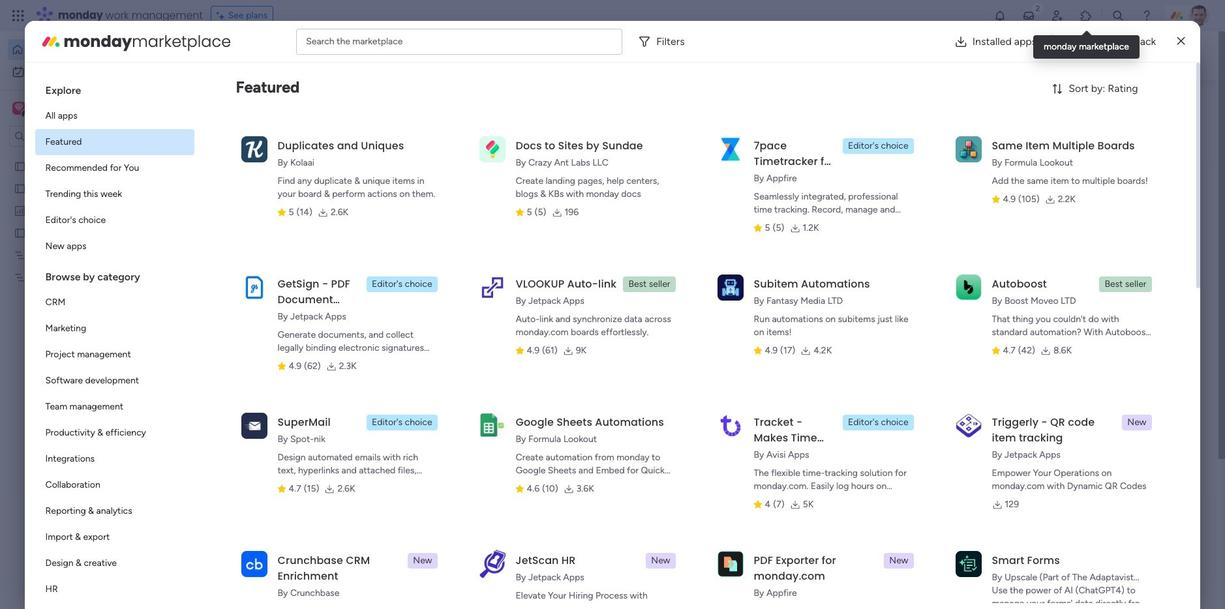 Task type: vqa. For each thing, say whether or not it's contained in the screenshot.
bottommost "IN"
no



Task type: describe. For each thing, give the bounding box(es) containing it.
Search in workspace field
[[27, 129, 109, 144]]

2 circle o image from the top
[[990, 172, 999, 182]]

3 circle o image from the top
[[990, 189, 999, 199]]

terry turtle image
[[271, 584, 297, 609]]

1 heading from the top
[[35, 73, 194, 103]]

1 circle o image from the top
[[990, 156, 999, 166]]

update feed image
[[1022, 9, 1035, 22]]

2 heading from the top
[[35, 260, 194, 290]]

v2 user feedback image
[[981, 48, 991, 63]]

see plans image
[[216, 8, 228, 23]]

invite members image
[[1051, 9, 1064, 22]]

help center element
[[971, 538, 1166, 590]]

getting started element
[[971, 475, 1166, 528]]

0 horizontal spatial terry turtle image
[[271, 536, 297, 562]]

check circle image
[[990, 139, 999, 149]]

dapulse x slim image
[[1177, 34, 1185, 49]]



Task type: locate. For each thing, give the bounding box(es) containing it.
terry turtle image
[[1189, 5, 1209, 26], [271, 536, 297, 562]]

1 vertical spatial heading
[[35, 260, 194, 290]]

option
[[8, 39, 159, 60], [8, 61, 159, 82], [35, 103, 194, 129], [35, 129, 194, 155], [0, 154, 166, 157], [35, 155, 194, 181], [35, 181, 194, 207], [35, 207, 194, 234], [35, 234, 194, 260], [35, 290, 194, 316], [35, 316, 194, 342], [35, 342, 194, 368], [35, 368, 194, 394], [35, 394, 194, 420], [35, 420, 194, 446], [35, 446, 194, 472], [35, 472, 194, 498], [35, 498, 194, 524], [35, 524, 194, 551], [35, 551, 194, 577], [35, 577, 194, 603]]

public board image
[[14, 160, 26, 172], [14, 226, 26, 239]]

workspace selection element
[[12, 100, 109, 117]]

heading
[[35, 73, 194, 103], [35, 260, 194, 290]]

monday marketplace image
[[1080, 9, 1093, 22], [40, 31, 61, 52]]

public board image
[[14, 182, 26, 194], [257, 398, 271, 412]]

0 vertical spatial public board image
[[14, 160, 26, 172]]

1 vertical spatial circle o image
[[990, 172, 999, 182]]

help image
[[1140, 9, 1153, 22]]

select product image
[[12, 9, 25, 22]]

2 public board image from the top
[[14, 226, 26, 239]]

workspace image
[[12, 101, 25, 115], [14, 101, 23, 115]]

v2 bolt switch image
[[1083, 49, 1091, 63]]

public board image up component image
[[257, 398, 271, 412]]

1 horizontal spatial public board image
[[257, 398, 271, 412]]

quick search results list box
[[241, 122, 939, 455]]

1 vertical spatial terry turtle image
[[271, 536, 297, 562]]

component image
[[257, 418, 269, 430]]

0 vertical spatial heading
[[35, 73, 194, 103]]

public board image inside quick search results list box
[[257, 398, 271, 412]]

circle o image
[[990, 156, 999, 166], [990, 172, 999, 182], [990, 189, 999, 199]]

templates image image
[[982, 262, 1155, 352]]

public dashboard image
[[14, 204, 26, 217]]

2 workspace image from the left
[[14, 101, 23, 115]]

0 vertical spatial public board image
[[14, 182, 26, 194]]

1 horizontal spatial monday marketplace image
[[1080, 9, 1093, 22]]

0 vertical spatial monday marketplace image
[[1080, 9, 1093, 22]]

0 horizontal spatial public board image
[[14, 182, 26, 194]]

2 vertical spatial circle o image
[[990, 189, 999, 199]]

0 horizontal spatial monday marketplace image
[[40, 31, 61, 52]]

app logo image
[[241, 136, 267, 162], [479, 136, 505, 162], [717, 136, 743, 162], [955, 136, 981, 162], [241, 274, 267, 301], [479, 274, 505, 301], [717, 274, 743, 301], [955, 274, 981, 301], [241, 413, 267, 439], [479, 413, 505, 439], [717, 413, 743, 439], [955, 413, 981, 439], [479, 550, 505, 578], [241, 551, 267, 577], [717, 551, 743, 577], [955, 551, 981, 577]]

2 image
[[1032, 1, 1044, 15]]

terry turtle image up terry turtle image
[[271, 536, 297, 562]]

1 workspace image from the left
[[12, 101, 25, 115]]

0 vertical spatial circle o image
[[990, 156, 999, 166]]

search everything image
[[1112, 9, 1125, 22]]

public board image up public dashboard icon
[[14, 160, 26, 172]]

public board image down public dashboard icon
[[14, 226, 26, 239]]

terry turtle image right help icon
[[1189, 5, 1209, 26]]

1 vertical spatial monday marketplace image
[[40, 31, 61, 52]]

1 horizontal spatial terry turtle image
[[1189, 5, 1209, 26]]

1 public board image from the top
[[14, 160, 26, 172]]

public board image up public dashboard icon
[[14, 182, 26, 194]]

list box
[[35, 73, 194, 609], [0, 152, 166, 464]]

notifications image
[[993, 9, 1007, 22]]

1 vertical spatial public board image
[[14, 226, 26, 239]]

1 vertical spatial public board image
[[257, 398, 271, 412]]

0 vertical spatial terry turtle image
[[1189, 5, 1209, 26]]



